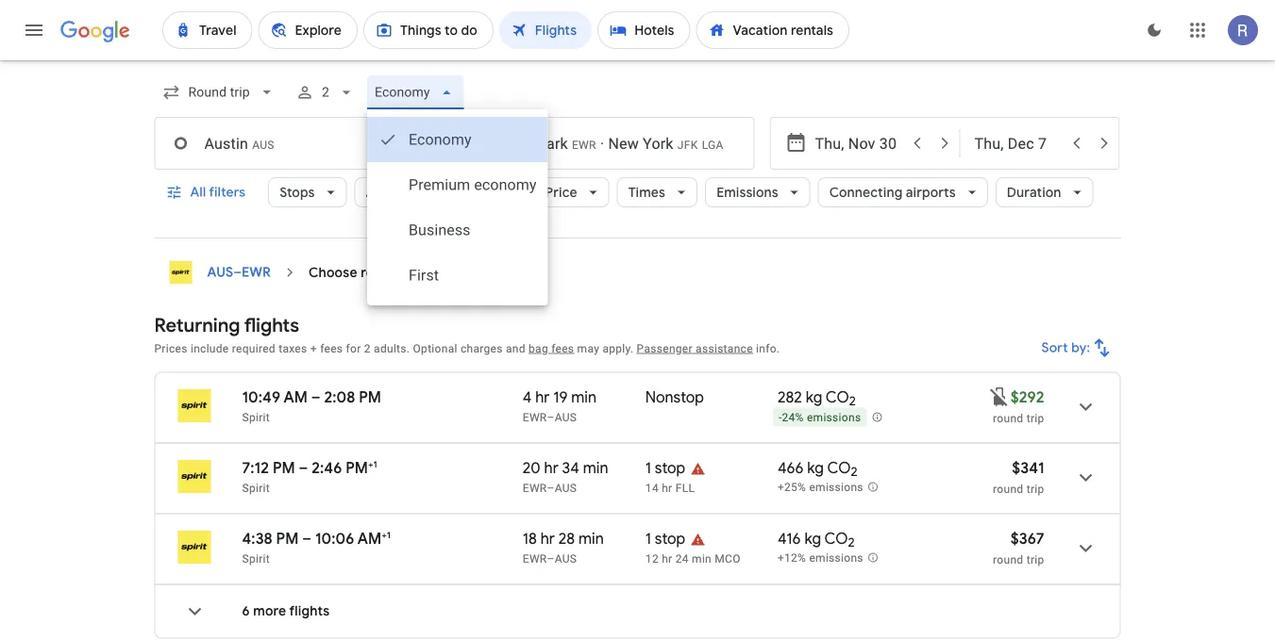 Task type: describe. For each thing, give the bounding box(es) containing it.
price button
[[534, 170, 610, 216]]

hr for 18
[[541, 530, 555, 549]]

7:12 pm – 2:46 pm + 1
[[242, 459, 377, 479]]

round trip
[[993, 412, 1044, 426]]

1 stop for 18 hr 28 min
[[645, 530, 686, 549]]

-24% emissions
[[779, 412, 861, 425]]

assistance
[[696, 343, 753, 356]]

28
[[559, 530, 575, 549]]

bag fees button
[[529, 343, 574, 356]]

1 inside 7:12 pm – 2:46 pm + 1
[[373, 459, 377, 471]]

kg for 282
[[806, 388, 822, 408]]

20 hr 34 min ewr – aus
[[523, 459, 608, 496]]

change appearance image
[[1132, 8, 1177, 53]]

none text field inside search box
[[154, 118, 451, 170]]

returning flights
[[154, 314, 299, 338]]

kg for 416
[[805, 530, 821, 549]]

total duration 18 hr 28 min. element
[[523, 530, 645, 552]]

price
[[545, 185, 577, 202]]

min right "24"
[[692, 553, 712, 566]]

choose
[[309, 265, 357, 282]]

341 US dollars text field
[[1012, 459, 1044, 479]]

pm right "4:38"
[[276, 530, 299, 549]]

connecting airports
[[829, 185, 956, 202]]

emissions
[[717, 185, 778, 202]]

all
[[190, 185, 206, 202]]

co for 466
[[827, 459, 851, 479]]

flight details. leaves newark liberty international airport at 7:12 pm on thursday, december 7 and arrives at austin-bergstrom international airport at 2:46 pm on friday, december 8. image
[[1063, 456, 1109, 501]]

· new york
[[596, 135, 674, 153]]

0 horizontal spatial +
[[310, 343, 317, 356]]

duration button
[[996, 170, 1094, 216]]

1 stop flight. element for 18 hr 28 min
[[645, 530, 686, 552]]

ewr up returning flights
[[242, 265, 271, 282]]

return
[[361, 265, 400, 282]]

bag
[[529, 343, 548, 356]]

·
[[600, 135, 604, 153]]

total duration 20 hr 34 min. element
[[523, 459, 645, 481]]

charges
[[461, 343, 503, 356]]

– inside 20 hr 34 min ewr – aus
[[547, 482, 555, 496]]

may
[[577, 343, 600, 356]]

include
[[191, 343, 229, 356]]

emissions for 416
[[809, 553, 864, 566]]

18
[[523, 530, 537, 549]]

required
[[232, 343, 276, 356]]

sort
[[1042, 340, 1068, 357]]

14
[[645, 482, 659, 496]]

$341
[[1012, 459, 1044, 479]]

1 stop flight. element for 20 hr 34 min
[[645, 459, 686, 481]]

+25% emissions
[[778, 482, 864, 495]]

Departure time: 7:12 PM. text field
[[242, 459, 295, 479]]

aus up returning flights
[[207, 265, 233, 282]]

ewr for 2:46 pm
[[523, 482, 547, 496]]

+12%
[[778, 553, 806, 566]]

$341 round trip
[[993, 459, 1044, 497]]

$367
[[1011, 530, 1044, 549]]

airports
[[906, 185, 956, 202]]

hr for 20
[[544, 459, 559, 479]]

– inside 10:49 am – 2:08 pm spirit
[[311, 388, 321, 408]]

new
[[608, 135, 639, 153]]

4 hr 19 min ewr – aus
[[523, 388, 597, 425]]

10:49
[[242, 388, 280, 408]]

1 fees from the left
[[320, 343, 343, 356]]

2 fees from the left
[[551, 343, 574, 356]]

passenger assistance button
[[637, 343, 753, 356]]

aus – ewr
[[207, 265, 271, 282]]

all filters
[[190, 185, 246, 202]]

duration
[[1007, 185, 1062, 202]]

Arrival time: 2:08 PM. text field
[[324, 388, 381, 408]]

taxes
[[279, 343, 307, 356]]

1 vertical spatial flights
[[289, 604, 330, 621]]

emissions button
[[705, 170, 810, 216]]

stop for 20 hr 34 min
[[655, 459, 686, 479]]

12 hr 24 min mco
[[645, 553, 741, 566]]

leaves newark liberty international airport at 10:49 am on thursday, december 7 and arrives at austin-bergstrom international airport at 2:08 pm on thursday, december 7. element
[[242, 388, 381, 408]]

466 kg co 2
[[778, 459, 858, 481]]

6 more flights image
[[172, 590, 218, 635]]

– up returning flights
[[233, 265, 242, 282]]

trip for $341
[[1027, 483, 1044, 497]]

282
[[778, 388, 802, 408]]

bags
[[464, 185, 494, 202]]

4:38
[[242, 530, 273, 549]]

1 stop for 20 hr 34 min
[[645, 459, 686, 479]]

sort by:
[[1042, 340, 1091, 357]]

Arrival time: 10:06 AM on  Friday, December 8. text field
[[315, 530, 391, 549]]

– left 10:06
[[302, 530, 312, 549]]

more
[[253, 604, 286, 621]]

nonstop
[[645, 388, 704, 408]]

connecting
[[829, 185, 903, 202]]

min for 4 hr 19 min
[[571, 388, 597, 408]]

hr for 4
[[535, 388, 550, 408]]

main menu image
[[23, 19, 45, 42]]

mco
[[715, 553, 741, 566]]

1 up 12
[[645, 530, 651, 549]]

14 hr fll
[[645, 482, 695, 496]]

3 option from the top
[[367, 208, 548, 253]]

york
[[643, 135, 674, 153]]

leaves newark liberty international airport at 4:38 pm on thursday, december 7 and arrives at austin-bergstrom international airport at 10:06 am on friday, december 8. element
[[242, 530, 391, 549]]

18 hr 28 min ewr – aus
[[523, 530, 604, 566]]

20
[[523, 459, 541, 479]]

this price for this flight doesn't include overhead bin access. if you need a carry-on bag, use the bags filter to update prices. image
[[988, 386, 1011, 409]]

– inside 18 hr 28 min ewr – aus
[[547, 553, 555, 566]]

24%
[[782, 412, 804, 425]]

12
[[645, 553, 659, 566]]

emissions for 466
[[809, 482, 864, 495]]

trip for $367
[[1027, 554, 1044, 567]]

2:46
[[312, 459, 342, 479]]

flight details. leaves newark liberty international airport at 4:38 pm on thursday, december 7 and arrives at austin-bergstrom international airport at 10:06 am on friday, december 8. image
[[1063, 527, 1109, 572]]

filters
[[209, 185, 246, 202]]

$367 round trip
[[993, 530, 1044, 567]]

4:38 pm – 10:06 am + 1
[[242, 530, 391, 549]]

connecting airports button
[[818, 170, 988, 216]]

airlines
[[366, 185, 413, 202]]

282 kg co 2
[[778, 388, 856, 410]]

19
[[553, 388, 568, 408]]

times
[[628, 185, 666, 202]]



Task type: vqa. For each thing, say whether or not it's contained in the screenshot.
'taxes'
yes



Task type: locate. For each thing, give the bounding box(es) containing it.
1 vertical spatial 1 stop flight. element
[[645, 530, 686, 552]]

hr right 18
[[541, 530, 555, 549]]

1 vertical spatial emissions
[[809, 482, 864, 495]]

ewr inside 18 hr 28 min ewr – aus
[[523, 553, 547, 566]]

hr
[[535, 388, 550, 408], [544, 459, 559, 479], [662, 482, 673, 496], [541, 530, 555, 549], [662, 553, 673, 566]]

stop up "24"
[[655, 530, 686, 549]]

0 vertical spatial 1 stop
[[645, 459, 686, 479]]

1 stop
[[645, 459, 686, 479], [645, 530, 686, 549]]

min for 20 hr 34 min
[[583, 459, 608, 479]]

round inside "$341 round trip"
[[993, 483, 1024, 497]]

2 1 stop flight. element from the top
[[645, 530, 686, 552]]

kg up +25% emissions
[[807, 459, 824, 479]]

kg up +12% emissions
[[805, 530, 821, 549]]

layover (1 of 1) is a 12 hr 24 min overnight layover at orlando international airport in orlando. element
[[645, 552, 768, 567]]

2 vertical spatial kg
[[805, 530, 821, 549]]

1 vertical spatial kg
[[807, 459, 824, 479]]

optional
[[413, 343, 458, 356]]

+ right 2:46
[[368, 459, 373, 471]]

2 button
[[288, 70, 363, 116]]

2 for 20 hr 34 min
[[851, 465, 858, 481]]

0 vertical spatial emissions
[[807, 412, 861, 425]]

option up the "prices include required taxes + fees for 2 adults. optional charges and bag fees may apply. passenger assistance"
[[367, 253, 548, 299]]

spirit for 4:38
[[242, 553, 270, 566]]

+ right 'taxes'
[[310, 343, 317, 356]]

co inside 466 kg co 2
[[827, 459, 851, 479]]

min inside 18 hr 28 min ewr – aus
[[579, 530, 604, 549]]

1 1 stop from the top
[[645, 459, 686, 479]]

ewr down 18
[[523, 553, 547, 566]]

367 US dollars text field
[[1011, 530, 1044, 549]]

34
[[562, 459, 579, 479]]

am
[[284, 388, 308, 408], [357, 530, 382, 549]]

times button
[[617, 170, 698, 216]]

2 horizontal spatial +
[[382, 530, 387, 542]]

kg
[[806, 388, 822, 408], [807, 459, 824, 479], [805, 530, 821, 549]]

stop for 18 hr 28 min
[[655, 530, 686, 549]]

spirit down 7:12
[[242, 482, 270, 496]]

0 vertical spatial kg
[[806, 388, 822, 408]]

fees left for
[[320, 343, 343, 356]]

1 vertical spatial spirit
[[242, 482, 270, 496]]

am right 10:49
[[284, 388, 308, 408]]

hr left the 34
[[544, 459, 559, 479]]

0 vertical spatial spirit
[[242, 412, 270, 425]]

pm right 2:08
[[359, 388, 381, 408]]

3 spirit from the top
[[242, 553, 270, 566]]

hr inside 4 hr 19 min ewr – aus
[[535, 388, 550, 408]]

none search field containing newark
[[154, 70, 1121, 306]]

flights right more
[[289, 604, 330, 621]]

1 stop flight. element
[[645, 459, 686, 481], [645, 530, 686, 552]]

hr inside "element"
[[662, 482, 673, 496]]

adults.
[[374, 343, 410, 356]]

spirit inside 10:49 am – 2:08 pm spirit
[[242, 412, 270, 425]]

leaves newark liberty international airport at 7:12 pm on thursday, december 7 and arrives at austin-bergstrom international airport at 2:46 pm on friday, december 8. element
[[242, 459, 377, 479]]

round
[[993, 412, 1024, 426], [993, 483, 1024, 497], [993, 554, 1024, 567]]

1 horizontal spatial fees
[[551, 343, 574, 356]]

stops
[[280, 185, 315, 202]]

– left 2:46
[[299, 459, 308, 479]]

round down $367
[[993, 554, 1024, 567]]

1 right 2:46
[[373, 459, 377, 471]]

0 vertical spatial +
[[310, 343, 317, 356]]

swap origin and destination. image
[[443, 133, 466, 155]]

466
[[778, 459, 804, 479]]

kg inside 466 kg co 2
[[807, 459, 824, 479]]

10:06
[[315, 530, 354, 549]]

fees
[[320, 343, 343, 356], [551, 343, 574, 356]]

co for 416
[[825, 530, 848, 549]]

spirit for 7:12
[[242, 482, 270, 496]]

1 vertical spatial +
[[368, 459, 373, 471]]

1 stop flight. element up 14 hr fll
[[645, 459, 686, 481]]

292 US dollars text field
[[1011, 388, 1044, 408]]

aus for 10:06 am
[[555, 553, 577, 566]]

aus down the 34
[[555, 482, 577, 496]]

trip inside "$341 round trip"
[[1027, 483, 1044, 497]]

None text field
[[154, 118, 451, 170]]

1 stop up 14 hr fll
[[645, 459, 686, 479]]

select your preferred seating class. list box
[[367, 110, 548, 306]]

+ for 2:46 pm
[[368, 459, 373, 471]]

round for $341
[[993, 483, 1024, 497]]

apply.
[[603, 343, 634, 356]]

1 vertical spatial round
[[993, 483, 1024, 497]]

kg for 466
[[807, 459, 824, 479]]

aus down 19
[[555, 412, 577, 425]]

emissions down 466 kg co 2
[[809, 482, 864, 495]]

1 up the 14
[[645, 459, 651, 479]]

1 stop from the top
[[655, 459, 686, 479]]

+25%
[[778, 482, 806, 495]]

1 inside 4:38 pm – 10:06 am + 1
[[387, 530, 391, 542]]

2 vertical spatial spirit
[[242, 553, 270, 566]]

to
[[404, 265, 417, 282]]

trip
[[1027, 412, 1044, 426], [1027, 483, 1044, 497], [1027, 554, 1044, 567]]

2 stop from the top
[[655, 530, 686, 549]]

2 trip from the top
[[1027, 483, 1044, 497]]

2 round from the top
[[993, 483, 1024, 497]]

flights
[[244, 314, 299, 338], [289, 604, 330, 621]]

hr for 14
[[662, 482, 673, 496]]

spirit
[[242, 412, 270, 425], [242, 482, 270, 496], [242, 553, 270, 566]]

1 spirit from the top
[[242, 412, 270, 425]]

24
[[676, 553, 689, 566]]

co up +12% emissions
[[825, 530, 848, 549]]

spirit down 10:49
[[242, 412, 270, 425]]

pm right 2:46
[[346, 459, 368, 479]]

+ for 10:06 am
[[382, 530, 387, 542]]

0 horizontal spatial fees
[[320, 343, 343, 356]]

co for 282
[[826, 388, 849, 408]]

round inside $367 round trip
[[993, 554, 1024, 567]]

min right the 34
[[583, 459, 608, 479]]

Departure time: 10:49 AM. text field
[[242, 388, 308, 408]]

1 1 stop flight. element from the top
[[645, 459, 686, 481]]

6
[[242, 604, 250, 621]]

returning
[[154, 314, 240, 338]]

fll
[[676, 482, 695, 496]]

3 trip from the top
[[1027, 554, 1044, 567]]

2 option from the top
[[367, 163, 548, 208]]

min right 19
[[571, 388, 597, 408]]

1 vertical spatial trip
[[1027, 483, 1044, 497]]

min for 18 hr 28 min
[[579, 530, 604, 549]]

hr right the 14
[[662, 482, 673, 496]]

– down total duration 18 hr 28 min. element
[[547, 553, 555, 566]]

Departure text field
[[815, 118, 902, 169]]

+ right 10:06
[[382, 530, 387, 542]]

layover (1 of 1) is a 14 hr overnight layover at fort lauderdale-hollywood international airport in fort lauderdale. element
[[645, 481, 768, 497]]

1 horizontal spatial +
[[368, 459, 373, 471]]

and
[[506, 343, 526, 356]]

co
[[826, 388, 849, 408], [827, 459, 851, 479], [825, 530, 848, 549]]

aus for 2:08 pm
[[555, 412, 577, 425]]

newark
[[516, 135, 568, 153]]

min right 28
[[579, 530, 604, 549]]

Departure time: 4:38 PM. text field
[[242, 530, 299, 549]]

hr inside 20 hr 34 min ewr – aus
[[544, 459, 559, 479]]

emissions down 282 kg co 2
[[807, 412, 861, 425]]

trip down $367
[[1027, 554, 1044, 567]]

all filters button
[[154, 170, 261, 216]]

round down this price for this flight doesn't include overhead bin access. if you need a carry-on bag, use the bags filter to update prices. image
[[993, 412, 1024, 426]]

austin
[[420, 265, 460, 282]]

am inside 10:49 am – 2:08 pm spirit
[[284, 388, 308, 408]]

1 right 10:06
[[387, 530, 391, 542]]

sort by: button
[[1034, 326, 1121, 371]]

stops button
[[268, 170, 347, 216]]

None field
[[154, 76, 284, 110], [367, 76, 464, 110], [154, 76, 284, 110], [367, 76, 464, 110]]

by:
[[1072, 340, 1091, 357]]

kg inside 416 kg co 2
[[805, 530, 821, 549]]

ewr
[[242, 265, 271, 282], [523, 412, 547, 425], [523, 482, 547, 496], [523, 553, 547, 566]]

2 vertical spatial emissions
[[809, 553, 864, 566]]

choose return to austin
[[309, 265, 460, 282]]

option down bags
[[367, 208, 548, 253]]

2 inside 282 kg co 2
[[849, 394, 856, 410]]

2 inside popup button
[[322, 85, 329, 101]]

0 vertical spatial trip
[[1027, 412, 1044, 426]]

aus
[[207, 265, 233, 282], [555, 412, 577, 425], [555, 482, 577, 496], [555, 553, 577, 566]]

spirit down "4:38"
[[242, 553, 270, 566]]

kg inside 282 kg co 2
[[806, 388, 822, 408]]

co up +25% emissions
[[827, 459, 851, 479]]

+12% emissions
[[778, 553, 864, 566]]

ewr down 20
[[523, 482, 547, 496]]

min inside 4 hr 19 min ewr – aus
[[571, 388, 597, 408]]

airlines button
[[355, 170, 445, 216]]

option
[[367, 118, 548, 163], [367, 163, 548, 208], [367, 208, 548, 253], [367, 253, 548, 299]]

round for $367
[[993, 554, 1024, 567]]

flight details. leaves newark liberty international airport at 10:49 am on thursday, december 7 and arrives at austin-bergstrom international airport at 2:08 pm on thursday, december 7. image
[[1063, 385, 1109, 430]]

1 horizontal spatial am
[[357, 530, 382, 549]]

stop up 14 hr fll
[[655, 459, 686, 479]]

1 option from the top
[[367, 118, 548, 163]]

0 vertical spatial 1 stop flight. element
[[645, 459, 686, 481]]

round down $341 text box
[[993, 483, 1024, 497]]

0 vertical spatial round
[[993, 412, 1024, 426]]

6 more flights
[[242, 604, 330, 621]]

Return text field
[[975, 118, 1061, 169]]

trip down $341 text box
[[1027, 483, 1044, 497]]

None text field
[[458, 118, 755, 170]]

+ inside 7:12 pm – 2:46 pm + 1
[[368, 459, 373, 471]]

– down the total duration 20 hr 34 min. element
[[547, 482, 555, 496]]

1 round from the top
[[993, 412, 1024, 426]]

ewr inside 20 hr 34 min ewr – aus
[[523, 482, 547, 496]]

$292
[[1011, 388, 1044, 408]]

prices include required taxes + fees for 2 adults. optional charges and bag fees may apply. passenger assistance
[[154, 343, 753, 356]]

hr inside 18 hr 28 min ewr – aus
[[541, 530, 555, 549]]

2 vertical spatial +
[[382, 530, 387, 542]]

co inside 282 kg co 2
[[826, 388, 849, 408]]

1 stop up 12
[[645, 530, 686, 549]]

– down 19
[[547, 412, 555, 425]]

0 vertical spatial stop
[[655, 459, 686, 479]]

0 horizontal spatial am
[[284, 388, 308, 408]]

aus down 28
[[555, 553, 577, 566]]

passenger
[[637, 343, 693, 356]]

trip inside $367 round trip
[[1027, 554, 1044, 567]]

hr right 4
[[535, 388, 550, 408]]

ewr inside 4 hr 19 min ewr – aus
[[523, 412, 547, 425]]

prices
[[154, 343, 188, 356]]

pm inside 10:49 am – 2:08 pm spirit
[[359, 388, 381, 408]]

ewr down 4
[[523, 412, 547, 425]]

2 spirit from the top
[[242, 482, 270, 496]]

2 vertical spatial round
[[993, 554, 1024, 567]]

0 vertical spatial flights
[[244, 314, 299, 338]]

2:08
[[324, 388, 355, 408]]

2 inside 466 kg co 2
[[851, 465, 858, 481]]

pm right 7:12
[[273, 459, 295, 479]]

aus inside 20 hr 34 min ewr – aus
[[555, 482, 577, 496]]

kg up the -24% emissions
[[806, 388, 822, 408]]

4 option from the top
[[367, 253, 548, 299]]

ewr for 10:06 am
[[523, 553, 547, 566]]

nonstop flight. element
[[645, 388, 704, 411]]

2 for 4 hr 19 min
[[849, 394, 856, 410]]

10:49 am – 2:08 pm spirit
[[242, 388, 381, 425]]

fees right "bag"
[[551, 343, 574, 356]]

co inside 416 kg co 2
[[825, 530, 848, 549]]

1 vertical spatial stop
[[655, 530, 686, 549]]

aus inside 18 hr 28 min ewr – aus
[[555, 553, 577, 566]]

trip down $292 at the bottom of page
[[1027, 412, 1044, 426]]

flights up required
[[244, 314, 299, 338]]

aus inside 4 hr 19 min ewr – aus
[[555, 412, 577, 425]]

hr for 12
[[662, 553, 673, 566]]

2
[[322, 85, 329, 101], [364, 343, 371, 356], [849, 394, 856, 410], [851, 465, 858, 481], [848, 536, 855, 552]]

co up the -24% emissions
[[826, 388, 849, 408]]

option up bags
[[367, 118, 548, 163]]

2 for 18 hr 28 min
[[848, 536, 855, 552]]

emissions down 416 kg co 2
[[809, 553, 864, 566]]

pm
[[359, 388, 381, 408], [273, 459, 295, 479], [346, 459, 368, 479], [276, 530, 299, 549]]

416
[[778, 530, 801, 549]]

3 round from the top
[[993, 554, 1024, 567]]

0 vertical spatial am
[[284, 388, 308, 408]]

1
[[373, 459, 377, 471], [645, 459, 651, 479], [387, 530, 391, 542], [645, 530, 651, 549]]

for
[[346, 343, 361, 356]]

1 trip from the top
[[1027, 412, 1044, 426]]

Arrival time: 2:46 PM on  Friday, December 8. text field
[[312, 459, 377, 479]]

–
[[233, 265, 242, 282], [311, 388, 321, 408], [547, 412, 555, 425], [299, 459, 308, 479], [547, 482, 555, 496], [302, 530, 312, 549], [547, 553, 555, 566]]

total duration 4 hr 19 min. element
[[523, 388, 645, 411]]

1 vertical spatial 1 stop
[[645, 530, 686, 549]]

hr right 12
[[662, 553, 673, 566]]

– left 2:08
[[311, 388, 321, 408]]

2 1 stop from the top
[[645, 530, 686, 549]]

1 vertical spatial co
[[827, 459, 851, 479]]

0 vertical spatial co
[[826, 388, 849, 408]]

min inside 20 hr 34 min ewr – aus
[[583, 459, 608, 479]]

7:12
[[242, 459, 269, 479]]

am right 10:06
[[357, 530, 382, 549]]

aus for 2:46 pm
[[555, 482, 577, 496]]

returning flights main content
[[154, 254, 1121, 641]]

416 kg co 2
[[778, 530, 855, 552]]

None search field
[[154, 70, 1121, 306]]

1 vertical spatial am
[[357, 530, 382, 549]]

+
[[310, 343, 317, 356], [368, 459, 373, 471], [382, 530, 387, 542]]

2 vertical spatial co
[[825, 530, 848, 549]]

+ inside 4:38 pm – 10:06 am + 1
[[382, 530, 387, 542]]

2 vertical spatial trip
[[1027, 554, 1044, 567]]

1 stop flight. element up 12
[[645, 530, 686, 552]]

– inside 4 hr 19 min ewr – aus
[[547, 412, 555, 425]]

bags button
[[453, 178, 527, 208]]

option down swap origin and destination. image
[[367, 163, 548, 208]]

4
[[523, 388, 532, 408]]

2 inside 416 kg co 2
[[848, 536, 855, 552]]

ewr for 2:08 pm
[[523, 412, 547, 425]]



